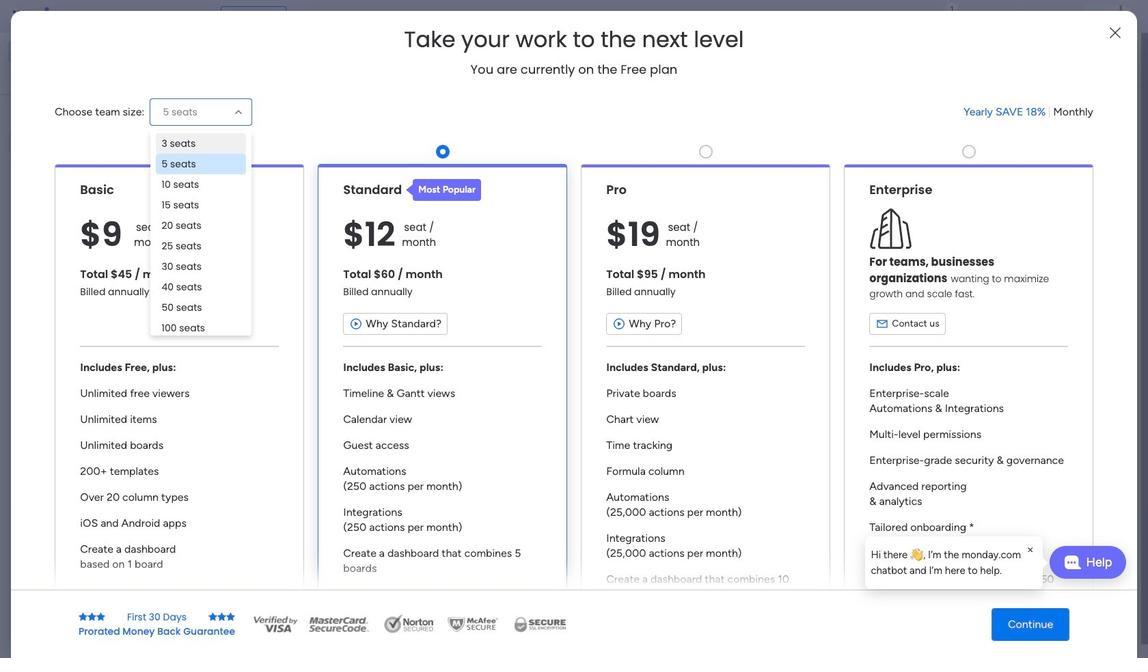 Task type: vqa. For each thing, say whether or not it's contained in the screenshot.
see plans IMAGE
yes



Task type: locate. For each thing, give the bounding box(es) containing it.
notifications image
[[906, 10, 919, 23]]

2 star image from the left
[[217, 612, 226, 622]]

mcafee secure image
[[446, 614, 500, 635]]

heading
[[404, 27, 744, 52]]

workspace image inside image
[[580, 558, 596, 583]]

1 element
[[349, 325, 365, 342]]

2 add to favorites image from the left
[[629, 250, 643, 264]]

1 add to favorites image from the left
[[405, 250, 419, 264]]

1 horizontal spatial add to favorites image
[[629, 250, 643, 264]]

billing cycle selection group
[[964, 104, 1094, 119]]

list box
[[0, 160, 174, 393]]

mastercard secure code image
[[305, 614, 373, 635]]

1 vertical spatial option
[[8, 64, 166, 86]]

1 horizontal spatial workspace image
[[580, 558, 596, 583]]

3 star image from the left
[[96, 612, 105, 622]]

add to favorites image
[[405, 250, 419, 264], [629, 250, 643, 264]]

component image
[[276, 574, 288, 586]]

invite members image
[[966, 10, 980, 23]]

basic tier selected option
[[55, 164, 304, 617]]

0 vertical spatial option
[[8, 41, 166, 63]]

ruby anderson image
[[1110, 5, 1132, 27]]

close update feed (inbox) image
[[211, 325, 228, 342]]

dialog
[[866, 537, 1043, 589]]

quick search results list box
[[211, 128, 890, 309]]

option
[[8, 41, 166, 63], [8, 64, 166, 86], [0, 162, 174, 164]]

section head
[[406, 179, 481, 201]]

star image
[[209, 612, 217, 622], [217, 612, 226, 622], [226, 612, 235, 622]]

star image
[[79, 612, 87, 622], [87, 612, 96, 622], [96, 612, 105, 622]]

0 horizontal spatial add to favorites image
[[405, 250, 419, 264]]

workspace image left component icon
[[234, 554, 267, 587]]

tier options list box
[[55, 139, 1094, 617]]

workspace image left component image
[[580, 558, 596, 583]]

1 star image from the left
[[79, 612, 87, 622]]

0 horizontal spatial workspace image
[[234, 554, 267, 587]]

workspace image
[[234, 554, 267, 587], [580, 558, 596, 583]]

see plans image
[[227, 9, 239, 24]]



Task type: describe. For each thing, give the bounding box(es) containing it.
1 star image from the left
[[209, 612, 217, 622]]

help center element
[[923, 392, 1128, 447]]

close recently visited image
[[211, 111, 228, 128]]

templates image image
[[935, 103, 1116, 198]]

component image
[[614, 574, 626, 586]]

ssl encrypted image
[[506, 614, 574, 635]]

2 vertical spatial option
[[0, 162, 174, 164]]

2 star image from the left
[[87, 612, 96, 622]]

1 image
[[946, 1, 958, 16]]

help image
[[1059, 10, 1073, 23]]

norton secured image
[[379, 614, 440, 635]]

section head inside standard tier selected option
[[406, 179, 481, 201]]

chat bot icon image
[[1064, 556, 1081, 569]]

3 star image from the left
[[226, 612, 235, 622]]

update feed image
[[936, 10, 949, 23]]

getting started element
[[923, 326, 1128, 381]]

standard tier selected option
[[318, 164, 567, 617]]

select product image
[[12, 10, 26, 23]]

workspace image
[[572, 554, 605, 587]]

monday marketplace image
[[996, 10, 1010, 23]]

pro tier selected option
[[581, 164, 831, 617]]

enterprise tier selected option
[[844, 164, 1094, 617]]

verified by visa image
[[252, 614, 299, 635]]

search everything image
[[1029, 10, 1043, 23]]



